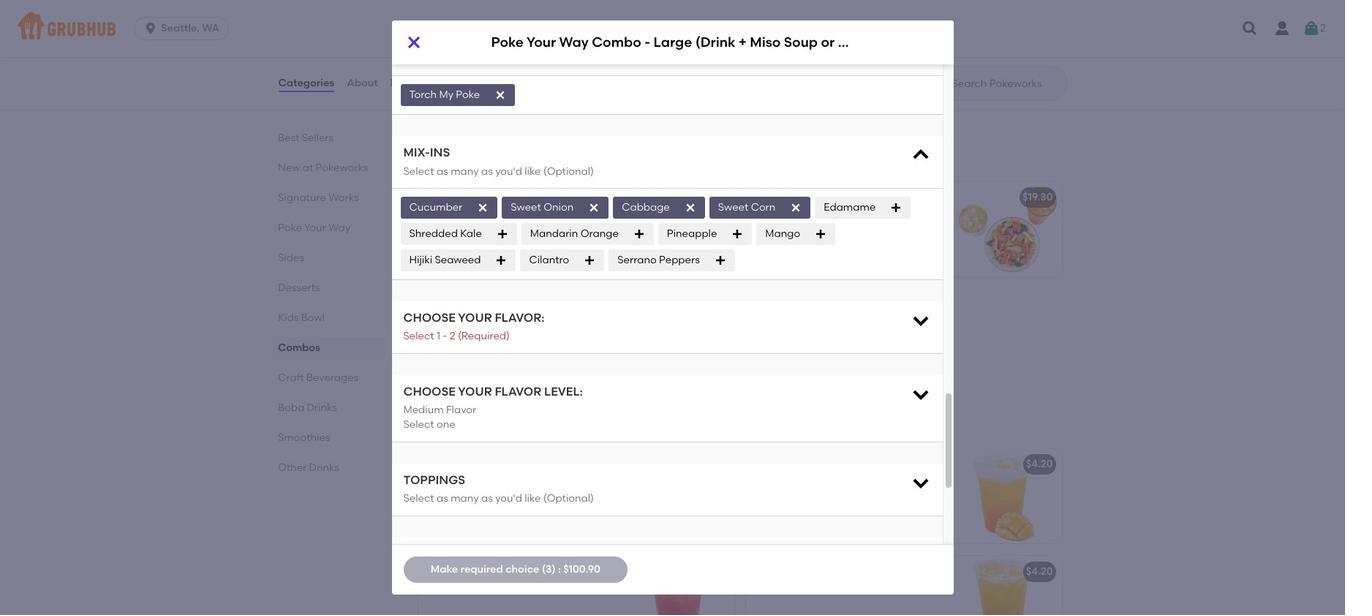Task type: vqa. For each thing, say whether or not it's contained in the screenshot.
select
yes



Task type: locate. For each thing, give the bounding box(es) containing it.
choice right "edamame"
[[900, 212, 934, 224]]

as down poke:
[[481, 52, 493, 65]]

2 sweet from the left
[[718, 201, 749, 213]]

0 vertical spatial choice
[[900, 212, 934, 224]]

craft up boba
[[278, 372, 304, 384]]

(optional)
[[543, 52, 594, 65], [543, 165, 594, 177], [543, 493, 594, 505]]

3 many from the top
[[451, 493, 479, 505]]

0 horizontal spatial craft beverages
[[278, 372, 358, 384]]

with right to
[[853, 212, 874, 224]]

you'd
[[495, 52, 522, 65], [495, 165, 522, 177], [495, 493, 522, 505]]

combos up the cucumber at the top of the page
[[415, 147, 479, 166]]

your inside 'choose your flavor: select 1 - 2 (required)'
[[458, 311, 492, 325]]

0 vertical spatial drinks
[[307, 402, 337, 414]]

2 vertical spatial like
[[525, 493, 541, 505]]

works for signature works combo (drink + miso soup or kettle chips)
[[478, 191, 509, 204]]

2 vertical spatial (drink
[[582, 299, 612, 311]]

ins, inside three proteins with your choice of mix ins, toppings, and flavor.
[[447, 334, 463, 347]]

1 select from the top
[[403, 52, 434, 65]]

ins, inside mix up to 2 proteins with your choice of base, mix-ins, toppings, and flavor.
[[818, 227, 834, 239]]

like up the make required choice (3) : $100.90
[[525, 493, 541, 505]]

choose for flavor
[[403, 385, 456, 398]]

1 vertical spatial of
[[584, 319, 594, 332]]

select down medium
[[403, 419, 434, 431]]

1 vertical spatial craft beverages
[[415, 414, 541, 433]]

1 horizontal spatial proteins
[[810, 212, 850, 224]]

torched
[[403, 33, 462, 47]]

my
[[439, 88, 454, 101]]

2 vertical spatial -
[[443, 330, 447, 343]]

1 many from the top
[[451, 52, 479, 65]]

signature works combo (drink + miso soup or kettle chips) image
[[624, 182, 734, 277]]

smoothies
[[278, 432, 330, 444]]

works for signature works
[[328, 192, 359, 204]]

choose for flavor:
[[403, 311, 456, 325]]

flavor.
[[755, 242, 785, 254], [537, 334, 567, 347]]

2 vertical spatial combo
[[503, 299, 541, 311]]

flavor. down base,
[[755, 242, 785, 254]]

choose inside 'choose your flavor: select 1 - 2 (required)'
[[403, 311, 456, 325]]

craft beverages up lilikoi lemonade
[[415, 414, 541, 433]]

soup
[[784, 34, 818, 51], [619, 191, 644, 204], [649, 299, 674, 311]]

ins, right 1 on the bottom left of the page
[[447, 334, 463, 347]]

0 vertical spatial of
[[755, 227, 764, 239]]

sellers
[[301, 132, 333, 144]]

ins
[[430, 146, 450, 159]]

2 vertical spatial you'd
[[495, 493, 522, 505]]

select left 1 on the bottom left of the page
[[403, 330, 434, 343]]

as down toppings
[[437, 493, 448, 505]]

drinks right the other
[[309, 462, 339, 474]]

select
[[403, 52, 434, 65], [403, 165, 434, 177], [403, 330, 434, 343], [403, 419, 434, 431], [403, 493, 434, 505]]

$4.20 button
[[746, 556, 1062, 615]]

1 $19.30 from the left
[[691, 191, 722, 204]]

(optional) up :
[[543, 493, 594, 505]]

lilikoi lemonade image
[[624, 449, 734, 544]]

toppings, down flavor:
[[466, 334, 512, 347]]

beverages
[[306, 372, 358, 384], [460, 414, 541, 433]]

2 (optional) from the top
[[543, 165, 594, 177]]

0 horizontal spatial $19.30
[[691, 191, 722, 204]]

0 vertical spatial your
[[876, 212, 898, 224]]

combos down kids bowl
[[278, 342, 320, 354]]

2 vertical spatial and
[[515, 334, 534, 347]]

3 you'd from the top
[[495, 493, 522, 505]]

$19.30 for $19.30 +
[[691, 191, 722, 204]]

protein
[[574, 33, 627, 47]]

torch my poke
[[409, 88, 480, 101]]

about
[[347, 77, 378, 89]]

toppings, down "edamame"
[[837, 227, 883, 239]]

lilikoi lemonade
[[427, 458, 512, 471]]

0 vertical spatial 2
[[1321, 22, 1326, 34]]

1 horizontal spatial your
[[876, 212, 898, 224]]

1 horizontal spatial ins,
[[818, 227, 834, 239]]

many up the cucumber at the top of the page
[[451, 165, 479, 177]]

5 select from the top
[[403, 493, 434, 505]]

(optional)
[[629, 33, 701, 47]]

like inside toppings select as many as you'd like (optional)
[[525, 493, 541, 505]]

hijiki seaweed
[[409, 254, 481, 266]]

select inside toppings select as many as you'd like (optional)
[[403, 493, 434, 505]]

you'd up mandarin
[[495, 52, 522, 65]]

works down mix-ins select as many as you'd like (optional)
[[478, 191, 509, 204]]

2 vertical spatial many
[[451, 493, 479, 505]]

desserts
[[278, 282, 320, 294]]

1 horizontal spatial $19.30
[[1023, 191, 1053, 204]]

pokeworks right the at
[[315, 162, 368, 174]]

wonton
[[549, 82, 586, 95]]

0 vertical spatial your
[[538, 33, 571, 47]]

of inside mix up to 2 proteins with your choice of base, mix-ins, toppings, and flavor.
[[755, 227, 764, 239]]

strawberry lemonade image
[[624, 556, 734, 615]]

1 vertical spatial choice
[[548, 319, 581, 332]]

corn,
[[458, 67, 484, 80]]

flavor:
[[495, 311, 545, 325]]

1 horizontal spatial 2
[[802, 212, 808, 224]]

level:
[[544, 385, 583, 398]]

2 vertical spatial with
[[501, 319, 521, 332]]

1 you'd from the top
[[495, 52, 522, 65]]

sweet left corn
[[718, 201, 749, 213]]

your up 'white'
[[538, 33, 571, 47]]

proteins up mix-
[[810, 212, 850, 224]]

of right flavor:
[[584, 319, 594, 332]]

2 horizontal spatial miso
[[750, 34, 781, 51]]

torched poke: sear your protein (optional) select as many as you'd like (optional)
[[403, 33, 701, 65]]

2 choose from the top
[[403, 385, 456, 398]]

2 button
[[1303, 15, 1326, 42]]

(optional) inside toppings select as many as you'd like (optional)
[[543, 493, 594, 505]]

0 horizontal spatial -
[[443, 330, 447, 343]]

of
[[755, 227, 764, 239], [584, 319, 594, 332]]

your for flavor:
[[458, 311, 492, 325]]

signature up shredded kale in the left top of the page
[[427, 191, 476, 204]]

mango for mango lemonade
[[755, 458, 790, 471]]

you'd inside toppings select as many as you'd like (optional)
[[495, 493, 522, 505]]

categories
[[278, 77, 334, 89]]

with inside three proteins with your choice of mix ins, toppings, and flavor.
[[501, 319, 521, 332]]

3 select from the top
[[403, 330, 434, 343]]

0 horizontal spatial signature
[[278, 192, 326, 204]]

0 horizontal spatial combos
[[278, 342, 320, 354]]

poke up tofu
[[491, 34, 524, 51]]

1 vertical spatial craft
[[415, 414, 456, 433]]

mango for mango
[[766, 227, 800, 240]]

mix-
[[403, 146, 430, 159]]

0 horizontal spatial proteins
[[458, 319, 498, 332]]

pokeworks down the surimi
[[483, 97, 535, 109]]

miso down serrano
[[623, 299, 646, 311]]

choice left the (3)
[[506, 563, 540, 576]]

2 vertical spatial soup
[[649, 299, 674, 311]]

0 horizontal spatial ins,
[[447, 334, 463, 347]]

many
[[451, 52, 479, 65], [451, 165, 479, 177], [451, 493, 479, 505]]

1 vertical spatial (optional)
[[543, 165, 594, 177]]

- inside 'choose your flavor: select 1 - 2 (required)'
[[443, 330, 447, 343]]

your up 'white'
[[527, 34, 556, 51]]

0 horizontal spatial choice
[[506, 563, 540, 576]]

0 horizontal spatial your
[[304, 222, 326, 234]]

1 horizontal spatial sweet
[[718, 201, 749, 213]]

you'd down lilikoi lemonade
[[495, 493, 522, 505]]

way up rice,
[[559, 34, 589, 51]]

1 horizontal spatial -
[[543, 299, 547, 311]]

required
[[461, 563, 503, 576]]

like down sear
[[525, 52, 541, 65]]

2 you'd from the top
[[495, 165, 522, 177]]

ins,
[[818, 227, 834, 239], [447, 334, 463, 347]]

signature works combo (drink + miso soup or kettle chips)
[[427, 191, 724, 204]]

- right protein
[[645, 34, 650, 51]]

1 vertical spatial large
[[550, 299, 579, 311]]

2 $19.30 from the left
[[1023, 191, 1053, 204]]

1 vertical spatial way
[[328, 222, 350, 234]]

reviews button
[[390, 57, 432, 110]]

0 horizontal spatial miso
[[593, 191, 616, 204]]

and
[[461, 97, 481, 109], [886, 227, 906, 239], [515, 334, 534, 347]]

proteins inside mix up to 2 proteins with your choice of base, mix-ins, toppings, and flavor.
[[810, 212, 850, 224]]

1 horizontal spatial works
[[478, 191, 509, 204]]

your up flavor
[[458, 385, 492, 398]]

$7.80 +
[[697, 32, 728, 44]]

2 horizontal spatial soup
[[784, 34, 818, 51]]

0 vertical spatial with
[[505, 52, 526, 65]]

beverages down the flavor
[[460, 414, 541, 433]]

+ down serrano
[[614, 299, 620, 311]]

choose up medium
[[403, 385, 456, 398]]

miso up orange
[[593, 191, 616, 204]]

select down mix-
[[403, 165, 434, 177]]

0 vertical spatial your
[[527, 34, 556, 51]]

signature
[[427, 191, 476, 204], [278, 192, 326, 204]]

craft
[[278, 372, 304, 384], [415, 414, 456, 433]]

1 horizontal spatial craft beverages
[[415, 414, 541, 433]]

craft up the lilikoi
[[415, 414, 456, 433]]

choose up 1 on the bottom left of the page
[[403, 311, 456, 325]]

$19.30 for $19.30
[[1023, 191, 1053, 204]]

large right flavor:
[[550, 299, 579, 311]]

2 horizontal spatial 2
[[1321, 22, 1326, 34]]

choose
[[403, 311, 456, 325], [403, 385, 456, 398]]

salad,
[[516, 82, 546, 95]]

+ left corn
[[722, 191, 728, 204]]

signature down the at
[[278, 192, 326, 204]]

0 vertical spatial ins,
[[818, 227, 834, 239]]

with up mandarin
[[505, 52, 526, 65]]

select down toppings
[[403, 493, 434, 505]]

works down the new at pokeworks
[[328, 192, 359, 204]]

2 vertical spatial your
[[454, 299, 476, 311]]

as
[[437, 52, 448, 65], [481, 52, 493, 65], [437, 165, 448, 177], [481, 165, 493, 177], [437, 493, 448, 505], [481, 493, 493, 505]]

like up sweet onion
[[525, 165, 541, 177]]

of down mix
[[755, 227, 764, 239]]

of inside three proteins with your choice of mix ins, toppings, and flavor.
[[584, 319, 594, 332]]

signature for signature works combo (drink + miso soup or kettle chips)
[[427, 191, 476, 204]]

you'd inside torched poke: sear your protein (optional) select as many as you'd like (optional)
[[495, 52, 522, 65]]

ins, down "edamame"
[[818, 227, 834, 239]]

2 inside button
[[1321, 22, 1326, 34]]

large
[[654, 34, 692, 51], [550, 299, 579, 311]]

categories button
[[278, 57, 335, 110]]

mix up to 2 proteins with your choice of base, mix-ins, toppings, and flavor.
[[755, 212, 934, 254]]

0 vertical spatial toppings,
[[837, 227, 883, 239]]

0 vertical spatial (optional)
[[543, 52, 594, 65]]

$4.20 for lilikoi lemonade
[[699, 458, 725, 471]]

1 vertical spatial drinks
[[309, 462, 339, 474]]

2
[[1321, 22, 1326, 34], [802, 212, 808, 224], [450, 330, 455, 343]]

$19.30
[[691, 191, 722, 204], [1023, 191, 1053, 204]]

like inside torched poke: sear your protein (optional) select as many as you'd like (optional)
[[525, 52, 541, 65]]

1 like from the top
[[525, 52, 541, 65]]

2 horizontal spatial -
[[645, 34, 650, 51]]

3 like from the top
[[525, 493, 541, 505]]

0 horizontal spatial way
[[328, 222, 350, 234]]

choice right flavor:
[[548, 319, 581, 332]]

1 sweet from the left
[[511, 201, 541, 213]]

you'd up sweet onion
[[495, 165, 522, 177]]

1 vertical spatial and
[[886, 227, 906, 239]]

- up three proteins with your choice of mix ins, toppings, and flavor.
[[543, 299, 547, 311]]

0 vertical spatial beverages
[[306, 372, 358, 384]]

your inside torched poke: sear your protein (optional) select as many as you'd like (optional)
[[538, 33, 571, 47]]

lilikoi
[[427, 458, 456, 471]]

poke your way
[[278, 222, 350, 234]]

to
[[789, 212, 799, 224]]

0 vertical spatial and
[[461, 97, 481, 109]]

onion
[[544, 201, 574, 213]]

choose inside choose your flavor level: medium flavor select one
[[403, 385, 456, 398]]

chips)
[[880, 34, 924, 51], [691, 191, 724, 204], [721, 299, 754, 311]]

1 vertical spatial with
[[853, 212, 874, 224]]

+ right (optional)
[[722, 32, 728, 44]]

(optional) up orange,
[[543, 52, 594, 65]]

2 vertical spatial kettle
[[689, 299, 719, 311]]

flavor. down flavor:
[[537, 334, 567, 347]]

your up (required)
[[458, 311, 492, 325]]

1 choose from the top
[[403, 311, 456, 325]]

your up three
[[454, 299, 476, 311]]

1 horizontal spatial way
[[478, 299, 501, 311]]

toppings, inside three proteins with your choice of mix ins, toppings, and flavor.
[[466, 334, 512, 347]]

many up corn,
[[451, 52, 479, 65]]

1 horizontal spatial miso
[[623, 299, 646, 311]]

(3)
[[542, 563, 556, 576]]

pokeworks
[[483, 97, 535, 109], [315, 162, 368, 174]]

your for flavor
[[458, 385, 492, 398]]

as up 'sweet'
[[437, 52, 448, 65]]

0 vertical spatial many
[[451, 52, 479, 65]]

0 vertical spatial flavor.
[[755, 242, 785, 254]]

proteins right three
[[458, 319, 498, 332]]

2 horizontal spatial choice
[[900, 212, 934, 224]]

way down signature works in the left of the page
[[328, 222, 350, 234]]

- right 1 on the bottom left of the page
[[443, 330, 447, 343]]

toppings, inside mix up to 2 proteins with your choice of base, mix-ins, toppings, and flavor.
[[837, 227, 883, 239]]

flavor. inside three proteins with your choice of mix ins, toppings, and flavor.
[[537, 334, 567, 347]]

miso right $7.80 +
[[750, 34, 781, 51]]

with up the flavor
[[501, 319, 521, 332]]

-
[[645, 34, 650, 51], [543, 299, 547, 311], [443, 330, 447, 343]]

1 vertical spatial your
[[524, 319, 545, 332]]

lilikoi green tea image
[[952, 556, 1062, 615]]

sweet corn
[[718, 201, 776, 213]]

kids bowl
[[278, 312, 324, 324]]

drinks for boba drinks
[[307, 402, 337, 414]]

2 vertical spatial 2
[[450, 330, 455, 343]]

1 vertical spatial beverages
[[460, 414, 541, 433]]

cilantro
[[529, 254, 569, 266]]

your
[[876, 212, 898, 224], [524, 319, 545, 332]]

lemonade
[[458, 458, 512, 471], [792, 458, 846, 471], [485, 566, 539, 578]]

$4.20
[[699, 458, 725, 471], [1026, 458, 1053, 471], [1026, 566, 1053, 578]]

boba
[[278, 402, 304, 414]]

your down signature works in the left of the page
[[304, 222, 326, 234]]

1 horizontal spatial flavor.
[[755, 242, 785, 254]]

0 horizontal spatial of
[[584, 319, 594, 332]]

1 vertical spatial ins,
[[447, 334, 463, 347]]

three
[[427, 319, 455, 332]]

2 like from the top
[[525, 165, 541, 177]]

1 horizontal spatial pokeworks
[[483, 97, 535, 109]]

proteins inside three proteins with your choice of mix ins, toppings, and flavor.
[[458, 319, 498, 332]]

svg image
[[405, 34, 423, 51], [911, 145, 931, 165], [477, 202, 489, 213], [588, 202, 600, 213], [790, 202, 802, 213], [497, 228, 508, 240], [732, 228, 744, 240], [584, 254, 596, 266], [911, 310, 931, 331], [911, 472, 931, 493]]

flavor. inside mix up to 2 proteins with your choice of base, mix-ins, toppings, and flavor.
[[755, 242, 785, 254]]

2 horizontal spatial and
[[886, 227, 906, 239]]

2 select from the top
[[403, 165, 434, 177]]

1 vertical spatial many
[[451, 165, 479, 177]]

search icon image
[[929, 75, 946, 92]]

many down lilikoi lemonade
[[451, 493, 479, 505]]

0 horizontal spatial large
[[550, 299, 579, 311]]

as down ins
[[437, 165, 448, 177]]

2 many from the top
[[451, 165, 479, 177]]

1 vertical spatial poke your way combo - large (drink + miso soup or kettle chips)
[[427, 299, 754, 311]]

(required)
[[458, 330, 510, 343]]

mix
[[755, 212, 771, 224]]

beverages up the 'boba drinks'
[[306, 372, 358, 384]]

peppers
[[659, 254, 700, 266]]

and inside chicken or tofu with white rice, sweet corn, mandarin orange, edamame, surimi salad, wonton crisps, and pokeworks classic
[[461, 97, 481, 109]]

svg image
[[1242, 20, 1259, 37], [1303, 20, 1321, 37], [143, 21, 158, 36], [495, 89, 506, 101], [685, 202, 696, 213], [891, 202, 902, 213], [633, 228, 645, 240], [815, 228, 827, 240], [496, 254, 507, 266], [715, 254, 726, 266], [911, 384, 931, 404]]

with
[[505, 52, 526, 65], [853, 212, 874, 224], [501, 319, 521, 332]]

4 select from the top
[[403, 419, 434, 431]]

select down torched
[[403, 52, 434, 65]]

1 horizontal spatial choice
[[548, 319, 581, 332]]

combo
[[592, 34, 642, 51], [512, 191, 549, 204], [503, 299, 541, 311]]

way up (required)
[[478, 299, 501, 311]]

1 (optional) from the top
[[543, 52, 594, 65]]

sweet left onion
[[511, 201, 541, 213]]

0 horizontal spatial your
[[524, 319, 545, 332]]

as up kale
[[481, 165, 493, 177]]

0 horizontal spatial 2
[[450, 330, 455, 343]]

1 vertical spatial your
[[458, 311, 492, 325]]

large left $7.80
[[654, 34, 692, 51]]

(optional) up signature works combo (drink + miso soup or kettle chips)
[[543, 165, 594, 177]]

drinks right boba
[[307, 402, 337, 414]]

0 horizontal spatial flavor.
[[537, 334, 567, 347]]

or
[[821, 34, 835, 51], [470, 52, 480, 65], [647, 191, 657, 204], [677, 299, 687, 311]]

0 vertical spatial way
[[559, 34, 589, 51]]

edamame,
[[427, 82, 482, 95]]

craft beverages up the 'boba drinks'
[[278, 372, 358, 384]]

with inside chicken or tofu with white rice, sweet corn, mandarin orange, edamame, surimi salad, wonton crisps, and pokeworks classic
[[505, 52, 526, 65]]

your inside choose your flavor level: medium flavor select one
[[458, 385, 492, 398]]

pineapple
[[667, 227, 717, 240]]

2 horizontal spatial kettle
[[838, 34, 877, 51]]

lemonade inside button
[[485, 566, 539, 578]]

3 (optional) from the top
[[543, 493, 594, 505]]

toppings,
[[837, 227, 883, 239], [466, 334, 512, 347]]



Task type: describe. For each thing, give the bounding box(es) containing it.
wa
[[202, 22, 219, 34]]

0 vertical spatial (drink
[[696, 34, 736, 51]]

1 vertical spatial miso
[[593, 191, 616, 204]]

Search Pokeworks search field
[[951, 77, 1063, 91]]

classic
[[538, 97, 574, 109]]

kids bowl image
[[624, 22, 734, 117]]

strawberry lemonade
[[427, 566, 539, 578]]

(optional) inside mix-ins select as many as you'd like (optional)
[[543, 165, 594, 177]]

poke up sides
[[278, 222, 302, 234]]

1 vertical spatial -
[[543, 299, 547, 311]]

0 vertical spatial poke your way combo - large (drink + miso soup or kettle chips)
[[491, 34, 924, 51]]

seattle, wa
[[161, 22, 219, 34]]

drinks for other drinks
[[309, 462, 339, 474]]

strawberry
[[427, 566, 483, 578]]

as down lilikoi lemonade
[[481, 493, 493, 505]]

sweet
[[427, 67, 456, 80]]

:
[[558, 563, 561, 576]]

1 vertical spatial (drink
[[552, 191, 582, 204]]

flavor
[[495, 385, 542, 398]]

shredded
[[409, 227, 458, 240]]

sweet for sweet corn
[[718, 201, 749, 213]]

2 horizontal spatial your
[[527, 34, 556, 51]]

torch
[[409, 88, 437, 101]]

$4.20 inside button
[[1026, 566, 1053, 578]]

your inside three proteins with your choice of mix ins, toppings, and flavor.
[[524, 319, 545, 332]]

0 vertical spatial combo
[[592, 34, 642, 51]]

1 vertical spatial combos
[[278, 342, 320, 354]]

with inside mix up to 2 proteins with your choice of base, mix-ins, toppings, and flavor.
[[853, 212, 874, 224]]

flavor
[[446, 404, 476, 416]]

0 vertical spatial -
[[645, 34, 650, 51]]

select inside mix-ins select as many as you'd like (optional)
[[403, 165, 434, 177]]

0 vertical spatial craft
[[278, 372, 304, 384]]

medium
[[403, 404, 444, 416]]

$7.80
[[697, 32, 722, 44]]

+ right $7.80 +
[[739, 34, 747, 51]]

chicken
[[427, 52, 468, 65]]

main navigation navigation
[[0, 0, 1345, 57]]

one
[[437, 419, 456, 431]]

choice inside three proteins with your choice of mix ins, toppings, and flavor.
[[548, 319, 581, 332]]

select inside torched poke: sear your protein (optional) select as many as you'd like (optional)
[[403, 52, 434, 65]]

seattle, wa button
[[134, 17, 235, 40]]

best
[[278, 132, 299, 144]]

reviews
[[390, 77, 431, 89]]

your inside mix up to 2 proteins with your choice of base, mix-ins, toppings, and flavor.
[[876, 212, 898, 224]]

poke up three
[[427, 299, 452, 311]]

shredded kale
[[409, 227, 482, 240]]

1 vertical spatial soup
[[619, 191, 644, 204]]

2 vertical spatial choice
[[506, 563, 540, 576]]

mandarin orange
[[530, 227, 619, 240]]

best sellers
[[278, 132, 333, 144]]

many inside mix-ins select as many as you'd like (optional)
[[451, 165, 479, 177]]

other drinks
[[278, 462, 339, 474]]

boba drinks
[[278, 402, 337, 414]]

mandarin
[[486, 67, 535, 80]]

2 vertical spatial way
[[478, 299, 501, 311]]

0 vertical spatial soup
[[784, 34, 818, 51]]

mango lemonade
[[755, 458, 846, 471]]

1 vertical spatial combo
[[512, 191, 549, 204]]

poke your way combo - regular (drink + miso soup or kettle chips) image
[[952, 182, 1062, 277]]

svg image inside seattle, wa "button"
[[143, 21, 158, 36]]

$22.65
[[693, 299, 725, 311]]

0 vertical spatial miso
[[750, 34, 781, 51]]

three proteins with your choice of mix ins, toppings, and flavor.
[[427, 319, 594, 347]]

1 horizontal spatial soup
[[649, 299, 674, 311]]

rice,
[[558, 52, 579, 65]]

2 vertical spatial chips)
[[721, 299, 754, 311]]

2 inside mix up to 2 proteins with your choice of base, mix-ins, toppings, and flavor.
[[802, 212, 808, 224]]

kale
[[460, 227, 482, 240]]

edamame
[[824, 201, 876, 213]]

signature works
[[278, 192, 359, 204]]

surimi
[[484, 82, 514, 95]]

$100.90
[[563, 563, 601, 576]]

signature for signature works
[[278, 192, 326, 204]]

svg image inside 2 button
[[1303, 20, 1321, 37]]

0 vertical spatial combos
[[415, 147, 479, 166]]

1 horizontal spatial your
[[454, 299, 476, 311]]

choose your flavor level: medium flavor select one
[[403, 385, 583, 431]]

bowl
[[301, 312, 324, 324]]

like inside mix-ins select as many as you'd like (optional)
[[525, 165, 541, 177]]

crisps,
[[427, 97, 458, 109]]

make required choice (3) : $100.90
[[431, 563, 601, 576]]

about button
[[346, 57, 379, 110]]

up
[[774, 212, 787, 224]]

sear
[[504, 33, 535, 47]]

pokeworks inside chicken or tofu with white rice, sweet corn, mandarin orange, edamame, surimi salad, wonton crisps, and pokeworks classic
[[483, 97, 535, 109]]

$4.20 for mango lemonade
[[1026, 458, 1053, 471]]

1 horizontal spatial craft
[[415, 414, 456, 433]]

0 vertical spatial craft beverages
[[278, 372, 358, 384]]

make
[[431, 563, 458, 576]]

many inside toppings select as many as you'd like (optional)
[[451, 493, 479, 505]]

toppings select as many as you'd like (optional)
[[403, 473, 594, 505]]

new
[[278, 162, 300, 174]]

select inside choose your flavor level: medium flavor select one
[[403, 419, 434, 431]]

serrano peppers
[[618, 254, 700, 266]]

white
[[528, 52, 555, 65]]

sweet onion
[[511, 201, 574, 213]]

mango lemonade image
[[952, 449, 1062, 544]]

strawberry lemonade button
[[418, 556, 734, 615]]

toppings
[[403, 473, 465, 487]]

lemonade for lilikoi lemonade
[[458, 458, 512, 471]]

seattle,
[[161, 22, 200, 34]]

mix-ins select as many as you'd like (optional)
[[403, 146, 594, 177]]

sides
[[278, 252, 304, 264]]

orange
[[581, 227, 619, 240]]

1
[[437, 330, 440, 343]]

other
[[278, 462, 306, 474]]

corn
[[751, 201, 776, 213]]

1 horizontal spatial kettle
[[689, 299, 719, 311]]

1 vertical spatial pokeworks
[[315, 162, 368, 174]]

0 vertical spatial chips)
[[880, 34, 924, 51]]

many inside torched poke: sear your protein (optional) select as many as you'd like (optional)
[[451, 52, 479, 65]]

$19.30 +
[[691, 191, 728, 204]]

lemonade for mango lemonade
[[792, 458, 846, 471]]

new at pokeworks
[[278, 162, 368, 174]]

2 inside 'choose your flavor: select 1 - 2 (required)'
[[450, 330, 455, 343]]

or inside chicken or tofu with white rice, sweet corn, mandarin orange, edamame, surimi salad, wonton crisps, and pokeworks classic
[[470, 52, 480, 65]]

mandarin
[[530, 227, 578, 240]]

choice inside mix up to 2 proteins with your choice of base, mix-ins, toppings, and flavor.
[[900, 212, 934, 224]]

cucumber
[[409, 201, 463, 213]]

cabbage
[[622, 201, 670, 213]]

at
[[302, 162, 313, 174]]

+ right onion
[[584, 191, 590, 204]]

serrano
[[618, 254, 657, 266]]

1 vertical spatial chips)
[[691, 191, 724, 204]]

hijiki
[[409, 254, 432, 266]]

you'd inside mix-ins select as many as you'd like (optional)
[[495, 165, 522, 177]]

lemonade for strawberry lemonade
[[485, 566, 539, 578]]

0 horizontal spatial beverages
[[306, 372, 358, 384]]

1 horizontal spatial beverages
[[460, 414, 541, 433]]

choose your flavor: select 1 - 2 (required)
[[403, 311, 545, 343]]

mix
[[427, 334, 444, 347]]

orange,
[[537, 67, 576, 80]]

and inside three proteins with your choice of mix ins, toppings, and flavor.
[[515, 334, 534, 347]]

and inside mix up to 2 proteins with your choice of base, mix-ins, toppings, and flavor.
[[886, 227, 906, 239]]

poke:
[[465, 33, 501, 47]]

0 horizontal spatial kettle
[[659, 191, 689, 204]]

(optional) inside torched poke: sear your protein (optional) select as many as you'd like (optional)
[[543, 52, 594, 65]]

sweet for sweet onion
[[511, 201, 541, 213]]

seaweed
[[435, 254, 481, 266]]

poke your way combo - large (drink + miso soup or kettle chips) image
[[624, 289, 734, 384]]

kids
[[278, 312, 298, 324]]

chicken or tofu with white rice, sweet corn, mandarin orange, edamame, surimi salad, wonton crisps, and pokeworks classic
[[427, 52, 586, 109]]

tofu
[[483, 52, 502, 65]]

select inside 'choose your flavor: select 1 - 2 (required)'
[[403, 330, 434, 343]]

0 vertical spatial large
[[654, 34, 692, 51]]

poke down corn,
[[456, 88, 480, 101]]



